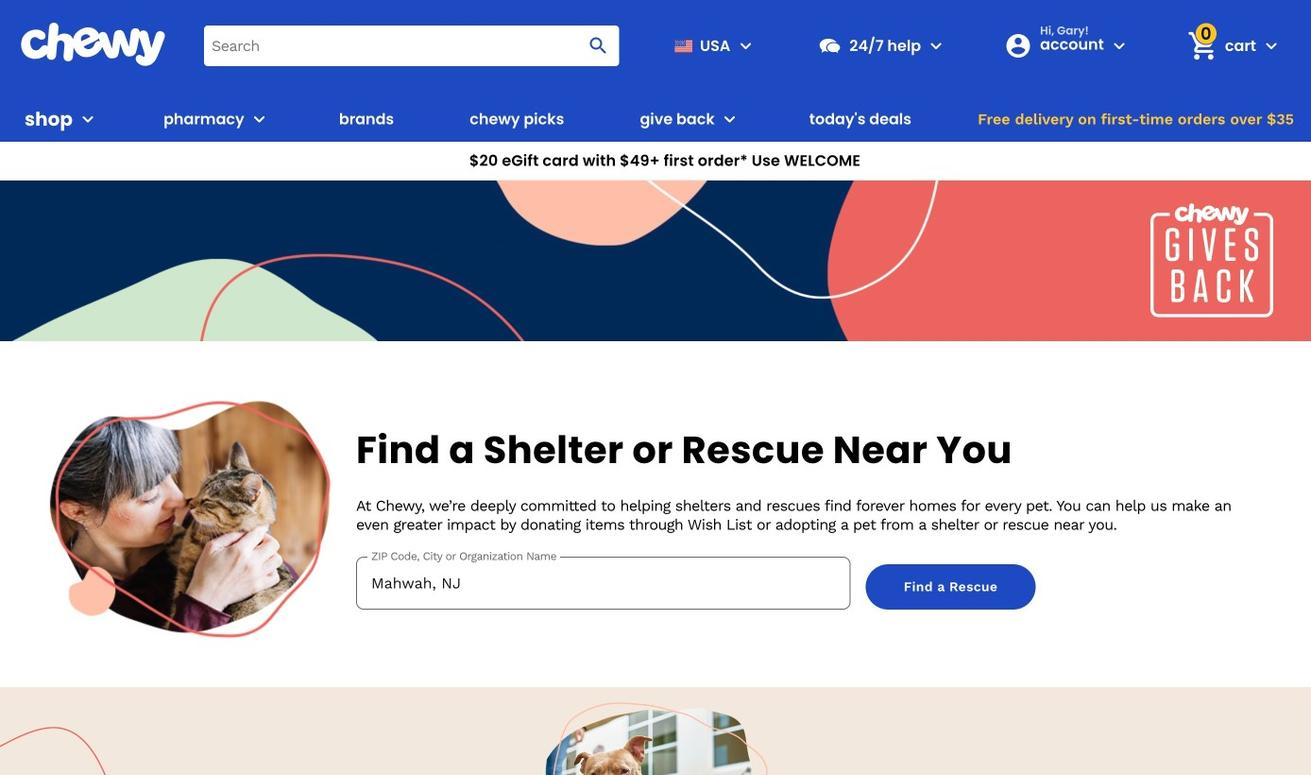 Task type: describe. For each thing, give the bounding box(es) containing it.
menu image
[[77, 108, 99, 130]]

chewy home image
[[20, 23, 166, 66]]

menu image
[[735, 34, 757, 57]]

pharmacy menu image
[[248, 108, 271, 130]]

site banner
[[0, 0, 1312, 181]]



Task type: locate. For each thing, give the bounding box(es) containing it.
submit search image
[[587, 34, 610, 57]]

cart menu image
[[1261, 34, 1284, 57]]

help menu image
[[926, 34, 948, 57]]

Product search field
[[204, 25, 619, 66]]

account menu image
[[1109, 34, 1131, 57]]

dog with a toy from a chewy box image
[[544, 702, 768, 775]]

woman holding a cat image
[[49, 400, 333, 639]]

items image
[[1186, 29, 1220, 62]]

None text field
[[356, 557, 851, 610]]

Search text field
[[204, 25, 619, 66]]

give back menu image
[[719, 108, 742, 130]]

chewy support image
[[818, 33, 842, 58]]



Task type: vqa. For each thing, say whether or not it's contained in the screenshot.
Help menu icon
yes



